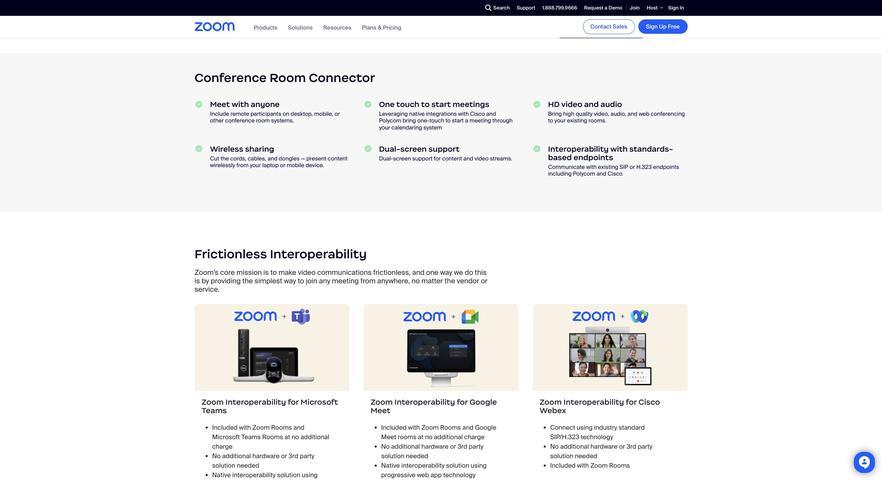 Task type: describe. For each thing, give the bounding box(es) containing it.
demo
[[609, 4, 622, 11]]

1 vertical spatial endpoints
[[653, 163, 679, 171]]

wireless sharing cut the cords, cables, and dongles — present content wirelessly from your laptop or mobile device.
[[210, 144, 348, 169]]

cisco inside zoom interoperability for cisco webex
[[639, 398, 660, 407]]

pricing
[[383, 24, 401, 31]]

anyone
[[251, 100, 280, 109]]

additional inside connect using industry standard sip/h.323 technology no additional hardware or 3rd party solution needed included with zoom rooms
[[560, 443, 589, 451]]

interoperability for teams
[[232, 471, 276, 480]]

no for zoom interoperability for microsoft teams
[[292, 433, 299, 442]]

sip/h.323
[[550, 433, 579, 442]]

technology inside connect using industry standard sip/h.323 technology no additional hardware or 3rd party solution needed included with zoom rooms
[[581, 433, 613, 442]]

charge for zoom interoperability for microsoft teams
[[212, 443, 233, 451]]

do
[[465, 268, 473, 277]]

one
[[379, 100, 395, 109]]

frictionless,
[[373, 268, 411, 277]]

one-
[[417, 117, 429, 124]]

included inside connect using industry standard sip/h.323 technology no additional hardware or 3rd party solution needed included with zoom rooms
[[550, 462, 576, 470]]

room
[[256, 117, 270, 124]]

zoom interoperability for cisco webex
[[540, 398, 660, 416]]

to right system
[[446, 117, 451, 124]]

rooms
[[398, 433, 416, 441]]

connector
[[309, 70, 375, 86]]

meet inside meet with anyone include remote participants on desktop, mobile, or other conference room systems.
[[210, 100, 230, 109]]

0 vertical spatial endpoints
[[574, 153, 613, 162]]

meeting inside the one touch to start meetings leveraging native integrations with cisco and polycom bring one-touch to start a meeting through your calendaring system
[[470, 117, 491, 124]]

sign in link
[[665, 0, 688, 16]]

rooms inside included with zoom rooms and google meet rooms at no additional charge no additional hardware or 3rd party solution needed native interoperability solution using progressive web app technology
[[440, 423, 461, 432]]

wireless
[[210, 144, 243, 154]]

1 horizontal spatial is
[[263, 268, 269, 277]]

make
[[279, 268, 296, 277]]

zoom interoperability for microsoft teams
[[202, 398, 338, 415]]

for for zoom interoperability for microsoft teams
[[288, 398, 299, 407]]

hardware for google
[[421, 443, 449, 451]]

or inside interoperability with standards- based endpoints communicate with existing sip or h.323 endpoints including polycom and cisco
[[630, 163, 635, 171]]

zoom inside zoom interoperability for microsoft teams
[[202, 398, 224, 407]]

present
[[306, 155, 326, 162]]

polycom inside the one touch to start meetings leveraging native integrations with cisco and polycom bring one-touch to start a meeting through your calendaring system
[[379, 117, 401, 124]]

solutions
[[288, 24, 313, 31]]

zoom inside connect using industry standard sip/h.323 technology no additional hardware or 3rd party solution needed included with zoom rooms
[[590, 462, 608, 470]]

no inside "zoom's core mission is to make video communications frictionless, and one way we do this is by providing the simplest way to join any meeting from anywhere, no matter the vendor or service."
[[412, 276, 420, 285]]

sharing
[[245, 144, 274, 154]]

frictionless
[[195, 247, 267, 262]]

matter
[[422, 276, 443, 285]]

we
[[454, 268, 463, 277]]

desktop,
[[291, 110, 313, 118]]

products button
[[254, 24, 277, 31]]

communications
[[317, 268, 372, 277]]

host
[[647, 5, 658, 11]]

sign up free link
[[638, 19, 688, 34]]

h.323
[[636, 163, 652, 171]]

cut
[[210, 155, 219, 162]]

remote
[[231, 110, 249, 118]]

interoperability for zoom interoperability for cisco webex
[[564, 398, 624, 407]]

microsoft inside zoom interoperability for microsoft teams
[[301, 398, 338, 407]]

teams inside included with zoom rooms and microsoft teams rooms at no additional charge no additional hardware or 3rd party solution needed native interoperability solution using
[[241, 433, 261, 442]]

webex
[[540, 406, 566, 416]]

needed inside connect using industry standard sip/h.323 technology no additional hardware or 3rd party solution needed included with zoom rooms
[[575, 452, 597, 461]]

join
[[306, 276, 317, 285]]

web inside included with zoom rooms and google meet rooms at no additional charge no additional hardware or 3rd party solution needed native interoperability solution using progressive web app technology
[[417, 471, 429, 479]]

zoom inside included with zoom rooms and google meet rooms at no additional charge no additional hardware or 3rd party solution needed native interoperability solution using progressive web app technology
[[421, 423, 439, 432]]

or inside the wireless sharing cut the cords, cables, and dongles — present content wirelessly from your laptop or mobile device.
[[280, 162, 285, 169]]

plans & pricing
[[362, 24, 401, 31]]

support
[[517, 4, 535, 11]]

communicate
[[548, 163, 585, 171]]

and inside the one touch to start meetings leveraging native integrations with cisco and polycom bring one-touch to start a meeting through your calendaring system
[[486, 110, 496, 118]]

to up native at the top of page
[[421, 100, 430, 109]]

with inside meet with anyone include remote participants on desktop, mobile, or other conference room systems.
[[232, 100, 249, 109]]

industry
[[594, 424, 617, 432]]

existing inside interoperability with standards- based endpoints communicate with existing sip or h.323 endpoints including polycom and cisco
[[598, 163, 618, 171]]

wirelessly
[[210, 162, 235, 169]]

cisco inside interoperability with standards- based endpoints communicate with existing sip or h.323 endpoints including polycom and cisco
[[608, 170, 623, 177]]

contact sales link
[[583, 19, 635, 34]]

using inside connect using industry standard sip/h.323 technology no additional hardware or 3rd party solution needed included with zoom rooms
[[577, 424, 593, 432]]

conference
[[225, 117, 255, 124]]

standard
[[619, 424, 645, 432]]

system
[[423, 124, 442, 131]]

interoperability for meet
[[401, 462, 445, 470]]

party for zoom interoperability for google meet
[[469, 443, 483, 451]]

conference
[[195, 70, 267, 86]]

hardware for microsoft
[[252, 452, 280, 461]]

with up sip
[[610, 144, 628, 154]]

sign for sign in
[[668, 4, 679, 11]]

at for microsoft
[[285, 433, 290, 442]]

using for zoom interoperability for google meet
[[471, 462, 487, 470]]

on
[[283, 110, 289, 118]]

interoperability for zoom interoperability for google meet
[[395, 397, 455, 407]]

quality
[[576, 110, 593, 118]]

video,
[[594, 110, 609, 118]]

video inside dual-screen support dual-screen support for content and video streams.
[[475, 155, 489, 162]]

core
[[220, 268, 235, 277]]

interoperability for frictionless interoperability
[[270, 247, 367, 262]]

party inside connect using industry standard sip/h.323 technology no additional hardware or 3rd party solution needed included with zoom rooms
[[638, 443, 652, 451]]

at for google
[[418, 433, 424, 441]]

request a demo
[[584, 4, 622, 11]]

join link
[[626, 0, 643, 16]]

using for zoom interoperability for microsoft teams
[[302, 471, 318, 480]]

included with zoom rooms and google meet rooms at no additional charge no additional hardware or 3rd party solution needed native interoperability solution using progressive web app technology
[[381, 423, 496, 479]]

native for meet
[[381, 462, 400, 470]]

support link
[[513, 0, 539, 16]]

with right communicate at top
[[586, 163, 597, 171]]

app
[[431, 471, 442, 479]]

and inside the wireless sharing cut the cords, cables, and dongles — present content wirelessly from your laptop or mobile device.
[[268, 155, 277, 162]]

green check icon image for interoperability
[[533, 145, 541, 153]]

or inside connect using industry standard sip/h.323 technology no additional hardware or 3rd party solution needed included with zoom rooms
[[619, 443, 625, 451]]

1.888.799.9666 link
[[539, 0, 581, 16]]

providing
[[211, 276, 241, 285]]

audio
[[601, 100, 622, 109]]

polycom inside interoperability with standards- based endpoints communicate with existing sip or h.323 endpoints including polycom and cisco
[[573, 170, 595, 177]]

plans
[[362, 24, 377, 31]]

0 horizontal spatial is
[[195, 276, 200, 285]]

2 horizontal spatial the
[[445, 276, 455, 285]]

for inside dual-screen support dual-screen support for content and video streams.
[[434, 155, 441, 162]]

3rd for zoom interoperability for microsoft teams
[[289, 452, 298, 461]]

no for zoom interoperability for microsoft teams
[[212, 452, 221, 461]]

mission
[[236, 268, 262, 277]]

0 vertical spatial support
[[429, 144, 460, 154]]

leveraging
[[379, 110, 408, 118]]

technology inside included with zoom rooms and google meet rooms at no additional charge no additional hardware or 3rd party solution needed native interoperability solution using progressive web app technology
[[443, 471, 476, 479]]

search
[[493, 4, 510, 11]]

native
[[409, 110, 425, 118]]

with inside included with zoom rooms and microsoft teams rooms at no additional charge no additional hardware or 3rd party solution needed native interoperability solution using
[[239, 424, 251, 432]]

existing inside hd video and audio bring high quality video, audio, and web conferencing to your existing rooms.
[[567, 117, 587, 124]]

any
[[319, 276, 330, 285]]

request
[[584, 4, 604, 11]]

1 horizontal spatial a
[[605, 4, 607, 11]]

for for zoom interoperability for google meet
[[457, 397, 468, 407]]

other
[[210, 117, 224, 124]]

with inside connect using industry standard sip/h.323 technology no additional hardware or 3rd party solution needed included with zoom rooms
[[577, 462, 589, 470]]

from inside "zoom's core mission is to make video communications frictionless, and one way we do this is by providing the simplest way to join any meeting from anywhere, no matter the vendor or service."
[[361, 276, 376, 285]]

service.
[[195, 285, 220, 294]]

hd
[[548, 100, 560, 109]]

and inside interoperability with standards- based endpoints communicate with existing sip or h.323 endpoints including polycom and cisco
[[597, 170, 606, 177]]

charge for zoom interoperability for google meet
[[464, 433, 485, 441]]

1.888.799.9666
[[542, 4, 577, 11]]

3rd inside connect using industry standard sip/h.323 technology no additional hardware or 3rd party solution needed included with zoom rooms
[[627, 443, 636, 451]]

microsoft inside included with zoom rooms and microsoft teams rooms at no additional charge no additional hardware or 3rd party solution needed native interoperability solution using
[[212, 433, 240, 442]]

and inside included with zoom rooms and google meet rooms at no additional charge no additional hardware or 3rd party solution needed native interoperability solution using progressive web app technology
[[462, 423, 474, 432]]

video inside "zoom's core mission is to make video communications frictionless, and one way we do this is by providing the simplest way to join any meeting from anywhere, no matter the vendor or service."
[[298, 268, 316, 277]]

or inside included with zoom rooms and google meet rooms at no additional charge no additional hardware or 3rd party solution needed native interoperability solution using progressive web app technology
[[450, 443, 456, 451]]

request a demo link
[[581, 0, 626, 16]]

host button
[[643, 0, 665, 16]]

one
[[426, 268, 439, 277]]

up
[[659, 23, 667, 30]]

content inside the wireless sharing cut the cords, cables, and dongles — present content wirelessly from your laptop or mobile device.
[[328, 155, 348, 162]]

by
[[202, 276, 209, 285]]

cords,
[[230, 155, 246, 162]]

0 horizontal spatial way
[[284, 276, 296, 285]]

hardware inside connect using industry standard sip/h.323 technology no additional hardware or 3rd party solution needed included with zoom rooms
[[590, 443, 618, 451]]

meet inside zoom interoperability for google meet
[[371, 406, 391, 415]]

in
[[680, 4, 684, 11]]

sip
[[620, 163, 628, 171]]

no inside connect using industry standard sip/h.323 technology no additional hardware or 3rd party solution needed included with zoom rooms
[[550, 443, 559, 451]]

your for video
[[555, 117, 566, 124]]

contact sales
[[590, 23, 627, 30]]

solution inside connect using industry standard sip/h.323 technology no additional hardware or 3rd party solution needed included with zoom rooms
[[550, 452, 573, 461]]

mobile
[[287, 162, 304, 169]]

2 dual- from the top
[[379, 155, 393, 162]]

zoom's core mission is to make video communications frictionless, and one way we do this is by providing the simplest way to join any meeting from anywhere, no matter the vendor or service.
[[195, 268, 488, 294]]

meetings
[[453, 100, 489, 109]]



Task type: vqa. For each thing, say whether or not it's contained in the screenshot.


Task type: locate. For each thing, give the bounding box(es) containing it.
calendaring
[[392, 124, 422, 131]]

your down leveraging on the left of page
[[379, 124, 390, 131]]

your left laptop
[[250, 162, 261, 169]]

video inside hd video and audio bring high quality video, audio, and web conferencing to your existing rooms.
[[561, 100, 582, 109]]

native inside included with zoom rooms and microsoft teams rooms at no additional charge no additional hardware or 3rd party solution needed native interoperability solution using
[[212, 471, 231, 480]]

1 vertical spatial sign
[[646, 23, 658, 30]]

cisco inside the one touch to start meetings leveraging native integrations with cisco and polycom bring one-touch to start a meeting through your calendaring system
[[470, 110, 485, 118]]

cisco down meetings
[[470, 110, 485, 118]]

the down wireless
[[221, 155, 229, 162]]

microsoft
[[301, 398, 338, 407], [212, 433, 240, 442]]

vendor
[[457, 276, 479, 285]]

charge inside included with zoom rooms and google meet rooms at no additional charge no additional hardware or 3rd party solution needed native interoperability solution using progressive web app technology
[[464, 433, 485, 441]]

0 horizontal spatial content
[[328, 155, 348, 162]]

2 vertical spatial cisco
[[639, 398, 660, 407]]

room
[[270, 70, 306, 86]]

needed for zoom interoperability for microsoft teams
[[237, 462, 259, 470]]

through
[[492, 117, 513, 124]]

from inside the wireless sharing cut the cords, cables, and dongles — present content wirelessly from your laptop or mobile device.
[[236, 162, 249, 169]]

1 horizontal spatial existing
[[598, 163, 618, 171]]

1 horizontal spatial included
[[381, 423, 407, 432]]

0 vertical spatial technology
[[581, 433, 613, 442]]

1 horizontal spatial web
[[639, 110, 649, 118]]

with up rooms
[[408, 423, 420, 432]]

resources button
[[323, 24, 351, 31]]

a left demo
[[605, 4, 607, 11]]

2 horizontal spatial hardware
[[590, 443, 618, 451]]

3rd
[[458, 443, 467, 451], [627, 443, 636, 451], [289, 452, 298, 461]]

sign in
[[668, 4, 684, 11]]

or inside meet with anyone include remote participants on desktop, mobile, or other conference room systems.
[[335, 110, 340, 118]]

party inside included with zoom rooms and google meet rooms at no additional charge no additional hardware or 3rd party solution needed native interoperability solution using progressive web app technology
[[469, 443, 483, 451]]

0 horizontal spatial at
[[285, 433, 290, 442]]

1 vertical spatial web
[[417, 471, 429, 479]]

based
[[548, 153, 572, 162]]

your for sharing
[[250, 162, 261, 169]]

teams inside zoom interoperability for microsoft teams
[[202, 406, 227, 415]]

video left streams.
[[475, 155, 489, 162]]

free
[[668, 23, 680, 30]]

0 horizontal spatial teams
[[202, 406, 227, 415]]

0 horizontal spatial from
[[236, 162, 249, 169]]

2 vertical spatial video
[[298, 268, 316, 277]]

your inside the one touch to start meetings leveraging native integrations with cisco and polycom bring one-touch to start a meeting through your calendaring system
[[379, 124, 390, 131]]

hardware inside included with zoom rooms and microsoft teams rooms at no additional charge no additional hardware or 3rd party solution needed native interoperability solution using
[[252, 452, 280, 461]]

solutions button
[[288, 24, 313, 31]]

hardware inside included with zoom rooms and google meet rooms at no additional charge no additional hardware or 3rd party solution needed native interoperability solution using progressive web app technology
[[421, 443, 449, 451]]

participants
[[251, 110, 281, 118]]

mobile,
[[314, 110, 333, 118]]

for for zoom interoperability for cisco webex
[[626, 398, 637, 407]]

streams.
[[490, 155, 512, 162]]

existing left sip
[[598, 163, 618, 171]]

sign for sign up free
[[646, 23, 658, 30]]

2 horizontal spatial using
[[577, 424, 593, 432]]

1 horizontal spatial endpoints
[[653, 163, 679, 171]]

2 at from the left
[[285, 433, 290, 442]]

0 horizontal spatial included
[[212, 424, 238, 432]]

bring
[[403, 117, 416, 124]]

0 horizontal spatial meeting
[[332, 276, 359, 285]]

1 vertical spatial google
[[475, 423, 496, 432]]

1 horizontal spatial way
[[440, 268, 452, 277]]

no inside included with zoom rooms and google meet rooms at no additional charge no additional hardware or 3rd party solution needed native interoperability solution using progressive web app technology
[[425, 433, 433, 441]]

zoom inside zoom interoperability for cisco webex
[[540, 398, 562, 407]]

0 horizontal spatial needed
[[237, 462, 259, 470]]

1 horizontal spatial technology
[[581, 433, 613, 442]]

a
[[605, 4, 607, 11], [465, 117, 468, 124]]

needed inside included with zoom rooms and google meet rooms at no additional charge no additional hardware or 3rd party solution needed native interoperability solution using progressive web app technology
[[406, 452, 428, 460]]

with inside the one touch to start meetings leveraging native integrations with cisco and polycom bring one-touch to start a meeting through your calendaring system
[[458, 110, 469, 118]]

0 horizontal spatial microsoft
[[212, 433, 240, 442]]

included inside included with zoom rooms and microsoft teams rooms at no additional charge no additional hardware or 3rd party solution needed native interoperability solution using
[[212, 424, 238, 432]]

native for teams
[[212, 471, 231, 480]]

3rd inside included with zoom rooms and google meet rooms at no additional charge no additional hardware or 3rd party solution needed native interoperability solution using progressive web app technology
[[458, 443, 467, 451]]

1 vertical spatial a
[[465, 117, 468, 124]]

1 horizontal spatial your
[[379, 124, 390, 131]]

0 vertical spatial dual-
[[379, 144, 400, 154]]

from
[[236, 162, 249, 169], [361, 276, 376, 285]]

polycom right including
[[573, 170, 595, 177]]

1 vertical spatial teams
[[241, 433, 261, 442]]

for inside zoom interoperability for google meet
[[457, 397, 468, 407]]

meeting inside "zoom's core mission is to make video communications frictionless, and one way we do this is by providing the simplest way to join any meeting from anywhere, no matter the vendor or service."
[[332, 276, 359, 285]]

simplest
[[255, 276, 282, 285]]

needed for zoom interoperability for google meet
[[406, 452, 428, 460]]

0 horizontal spatial existing
[[567, 117, 587, 124]]

to down hd on the top right
[[548, 117, 553, 124]]

0 vertical spatial google
[[470, 397, 497, 407]]

0 vertical spatial sign
[[668, 4, 679, 11]]

1 vertical spatial charge
[[212, 443, 233, 451]]

0 vertical spatial start
[[431, 100, 451, 109]]

1 vertical spatial screen
[[393, 155, 411, 162]]

or inside "zoom's core mission is to make video communications frictionless, and one way we do this is by providing the simplest way to join any meeting from anywhere, no matter the vendor or service."
[[481, 276, 488, 285]]

bring
[[548, 110, 562, 118]]

1 horizontal spatial microsoft
[[301, 398, 338, 407]]

systems.
[[271, 117, 294, 124]]

with inside included with zoom rooms and google meet rooms at no additional charge no additional hardware or 3rd party solution needed native interoperability solution using progressive web app technology
[[408, 423, 420, 432]]

0 horizontal spatial polycom
[[379, 117, 401, 124]]

dongles
[[279, 155, 300, 162]]

2 horizontal spatial no
[[550, 443, 559, 451]]

0 horizontal spatial video
[[298, 268, 316, 277]]

1 horizontal spatial using
[[471, 462, 487, 470]]

web left conferencing
[[639, 110, 649, 118]]

using inside included with zoom rooms and google meet rooms at no additional charge no additional hardware or 3rd party solution needed native interoperability solution using progressive web app technology
[[471, 462, 487, 470]]

included
[[381, 423, 407, 432], [212, 424, 238, 432], [550, 462, 576, 470]]

interoperability with standards- based endpoints communicate with existing sip or h.323 endpoints including polycom and cisco
[[548, 144, 679, 177]]

web
[[639, 110, 649, 118], [417, 471, 429, 479]]

laptop
[[262, 162, 279, 169]]

0 horizontal spatial native
[[212, 471, 231, 480]]

or inside included with zoom rooms and microsoft teams rooms at no additional charge no additional hardware or 3rd party solution needed native interoperability solution using
[[281, 452, 287, 461]]

interoperability inside included with zoom rooms and microsoft teams rooms at no additional charge no additional hardware or 3rd party solution needed native interoperability solution using
[[232, 471, 276, 480]]

1 horizontal spatial the
[[242, 276, 253, 285]]

web inside hd video and audio bring high quality video, audio, and web conferencing to your existing rooms.
[[639, 110, 649, 118]]

0 horizontal spatial technology
[[443, 471, 476, 479]]

1 horizontal spatial cisco
[[608, 170, 623, 177]]

interoperability inside zoom interoperability for google meet
[[395, 397, 455, 407]]

None search field
[[460, 2, 484, 14]]

meet with anyone include remote participants on desktop, mobile, or other conference room systems.
[[210, 100, 340, 124]]

1 vertical spatial interoperability
[[232, 471, 276, 480]]

1 vertical spatial using
[[471, 462, 487, 470]]

from right wirelessly
[[236, 162, 249, 169]]

needed inside included with zoom rooms and microsoft teams rooms at no additional charge no additional hardware or 3rd party solution needed native interoperability solution using
[[237, 462, 259, 470]]

green check icon image for dual-
[[364, 145, 372, 153]]

—
[[301, 155, 305, 162]]

way
[[440, 268, 452, 277], [284, 276, 296, 285]]

2 horizontal spatial video
[[561, 100, 582, 109]]

1 vertical spatial cisco
[[608, 170, 623, 177]]

0 vertical spatial polycom
[[379, 117, 401, 124]]

1 horizontal spatial teams
[[241, 433, 261, 442]]

0 horizontal spatial start
[[431, 100, 451, 109]]

touch right native at the top of page
[[429, 117, 444, 124]]

zoom inside included with zoom rooms and microsoft teams rooms at no additional charge no additional hardware or 3rd party solution needed native interoperability solution using
[[252, 424, 270, 432]]

rooms
[[440, 423, 461, 432], [271, 424, 292, 432], [262, 433, 283, 442], [609, 462, 630, 470]]

interoperability inside included with zoom rooms and google meet rooms at no additional charge no additional hardware or 3rd party solution needed native interoperability solution using progressive web app technology
[[401, 462, 445, 470]]

is right the mission
[[263, 268, 269, 277]]

1 at from the left
[[418, 433, 424, 441]]

2 horizontal spatial party
[[638, 443, 652, 451]]

existing
[[567, 117, 587, 124], [598, 163, 618, 171]]

with down zoom interoperability for microsoft teams
[[239, 424, 251, 432]]

high
[[563, 110, 574, 118]]

party for zoom interoperability for microsoft teams
[[300, 452, 314, 461]]

1 vertical spatial meet
[[371, 406, 391, 415]]

a inside the one touch to start meetings leveraging native integrations with cisco and polycom bring one-touch to start a meeting through your calendaring system
[[465, 117, 468, 124]]

rooms inside connect using industry standard sip/h.323 technology no additional hardware or 3rd party solution needed included with zoom rooms
[[609, 462, 630, 470]]

1 horizontal spatial at
[[418, 433, 424, 441]]

0 vertical spatial meet
[[210, 100, 230, 109]]

contact
[[590, 23, 611, 30]]

0 horizontal spatial no
[[292, 433, 299, 442]]

to
[[421, 100, 430, 109], [446, 117, 451, 124], [548, 117, 553, 124], [270, 268, 277, 277], [298, 276, 304, 285]]

1 vertical spatial meeting
[[332, 276, 359, 285]]

polycom
[[379, 117, 401, 124], [573, 170, 595, 177]]

join
[[630, 4, 640, 11]]

green check icon image for wireless
[[195, 145, 203, 153]]

sign left 'in'
[[668, 4, 679, 11]]

include
[[210, 110, 229, 118]]

interoperability inside zoom interoperability for cisco webex
[[564, 398, 624, 407]]

technology right app
[[443, 471, 476, 479]]

endpoints up communicate at top
[[574, 153, 613, 162]]

to left "make"
[[270, 268, 277, 277]]

1 horizontal spatial start
[[452, 117, 464, 124]]

included for teams
[[212, 424, 238, 432]]

using inside included with zoom rooms and microsoft teams rooms at no additional charge no additional hardware or 3rd party solution needed native interoperability solution using
[[302, 471, 318, 480]]

zoom
[[371, 397, 393, 407], [202, 398, 224, 407], [540, 398, 562, 407], [421, 423, 439, 432], [252, 424, 270, 432], [590, 462, 608, 470]]

included for meet
[[381, 423, 407, 432]]

1 horizontal spatial video
[[475, 155, 489, 162]]

interoperability for zoom interoperability for microsoft teams
[[225, 398, 286, 407]]

is left by
[[195, 276, 200, 285]]

your inside hd video and audio bring high quality video, audio, and web conferencing to your existing rooms.
[[555, 117, 566, 124]]

the left simplest
[[242, 276, 253, 285]]

your inside the wireless sharing cut the cords, cables, and dongles — present content wirelessly from your laptop or mobile device.
[[250, 162, 261, 169]]

polycom down one
[[379, 117, 401, 124]]

&
[[378, 24, 382, 31]]

1 vertical spatial video
[[475, 155, 489, 162]]

2 vertical spatial meet
[[381, 433, 396, 441]]

zoom inside zoom interoperability for google meet
[[371, 397, 393, 407]]

no inside included with zoom rooms and google meet rooms at no additional charge no additional hardware or 3rd party solution needed native interoperability solution using progressive web app technology
[[381, 443, 390, 451]]

technology down industry
[[581, 433, 613, 442]]

0 horizontal spatial sign
[[646, 23, 658, 30]]

at inside included with zoom rooms and microsoft teams rooms at no additional charge no additional hardware or 3rd party solution needed native interoperability solution using
[[285, 433, 290, 442]]

start down meetings
[[452, 117, 464, 124]]

the inside the wireless sharing cut the cords, cables, and dongles — present content wirelessly from your laptop or mobile device.
[[221, 155, 229, 162]]

at inside included with zoom rooms and google meet rooms at no additional charge no additional hardware or 3rd party solution needed native interoperability solution using progressive web app technology
[[418, 433, 424, 441]]

google inside included with zoom rooms and google meet rooms at no additional charge no additional hardware or 3rd party solution needed native interoperability solution using progressive web app technology
[[475, 423, 496, 432]]

endpoints right h.323
[[653, 163, 679, 171]]

1 horizontal spatial meeting
[[470, 117, 491, 124]]

web left app
[[417, 471, 429, 479]]

2 content from the left
[[442, 155, 462, 162]]

included inside included with zoom rooms and google meet rooms at no additional charge no additional hardware or 3rd party solution needed native interoperability solution using progressive web app technology
[[381, 423, 407, 432]]

cisco left h.323
[[608, 170, 623, 177]]

teams
[[202, 406, 227, 415], [241, 433, 261, 442]]

0 vertical spatial screen
[[400, 144, 427, 154]]

1 vertical spatial microsoft
[[212, 433, 240, 442]]

zoom's
[[195, 268, 219, 277]]

with down meetings
[[458, 110, 469, 118]]

0 horizontal spatial 3rd
[[289, 452, 298, 461]]

for inside zoom interoperability for microsoft teams
[[288, 398, 299, 407]]

sign left up
[[646, 23, 658, 30]]

1 vertical spatial native
[[212, 471, 231, 480]]

endpoints
[[574, 153, 613, 162], [653, 163, 679, 171]]

1 horizontal spatial touch
[[429, 117, 444, 124]]

with up remote
[[232, 100, 249, 109]]

0 vertical spatial cisco
[[470, 110, 485, 118]]

plans & pricing link
[[362, 24, 401, 31]]

zoom interoperability for google meet
[[371, 397, 497, 415]]

sales
[[613, 23, 627, 30]]

included with zoom rooms and microsoft teams rooms at no additional charge no additional hardware or 3rd party solution needed native interoperability solution using
[[212, 424, 329, 480]]

google
[[470, 397, 497, 407], [475, 423, 496, 432]]

for
[[434, 155, 441, 162], [457, 397, 468, 407], [288, 398, 299, 407], [626, 398, 637, 407]]

content inside dual-screen support dual-screen support for content and video streams.
[[442, 155, 462, 162]]

1 vertical spatial existing
[[598, 163, 618, 171]]

no inside included with zoom rooms and microsoft teams rooms at no additional charge no additional hardware or 3rd party solution needed native interoperability solution using
[[212, 452, 221, 461]]

1 horizontal spatial needed
[[406, 452, 428, 460]]

zoom logo image
[[195, 22, 234, 31]]

0 vertical spatial teams
[[202, 406, 227, 415]]

connect
[[550, 424, 575, 432]]

green check icon image for hd
[[533, 101, 541, 109]]

standards-
[[629, 144, 673, 154]]

0 horizontal spatial party
[[300, 452, 314, 461]]

video up high
[[561, 100, 582, 109]]

0 vertical spatial charge
[[464, 433, 485, 441]]

to inside hd video and audio bring high quality video, audio, and web conferencing to your existing rooms.
[[548, 117, 553, 124]]

for inside zoom interoperability for cisco webex
[[626, 398, 637, 407]]

way left we
[[440, 268, 452, 277]]

start up the integrations
[[431, 100, 451, 109]]

meeting
[[470, 117, 491, 124], [332, 276, 359, 285]]

green check icon image for one
[[364, 101, 372, 109]]

1 vertical spatial start
[[452, 117, 464, 124]]

2 horizontal spatial needed
[[575, 452, 597, 461]]

resources
[[323, 24, 351, 31]]

progressive
[[381, 471, 416, 479]]

1 horizontal spatial charge
[[464, 433, 485, 441]]

party inside included with zoom rooms and microsoft teams rooms at no additional charge no additional hardware or 3rd party solution needed native interoperability solution using
[[300, 452, 314, 461]]

green check icon image
[[195, 101, 203, 109], [364, 101, 372, 109], [533, 101, 541, 109], [195, 145, 203, 153], [364, 145, 372, 153], [533, 145, 541, 153]]

no for zoom interoperability for google meet
[[425, 433, 433, 441]]

from left anywhere,
[[361, 276, 376, 285]]

conferencing
[[651, 110, 685, 118]]

cisco up standard
[[639, 398, 660, 407]]

1 horizontal spatial hardware
[[421, 443, 449, 451]]

meeting right any
[[332, 276, 359, 285]]

is
[[263, 268, 269, 277], [195, 276, 200, 285]]

1 dual- from the top
[[379, 144, 400, 154]]

your down hd on the top right
[[555, 117, 566, 124]]

the right matter
[[445, 276, 455, 285]]

2 horizontal spatial no
[[425, 433, 433, 441]]

screen
[[400, 144, 427, 154], [393, 155, 411, 162]]

0 vertical spatial microsoft
[[301, 398, 338, 407]]

green check icon image for meet
[[195, 101, 203, 109]]

charge inside included with zoom rooms and microsoft teams rooms at no additional charge no additional hardware or 3rd party solution needed native interoperability solution using
[[212, 443, 233, 451]]

sign up free
[[646, 23, 680, 30]]

1 vertical spatial dual-
[[379, 155, 393, 162]]

this
[[475, 268, 487, 277]]

interoperability inside interoperability with standards- based endpoints communicate with existing sip or h.323 endpoints including polycom and cisco
[[548, 144, 609, 154]]

1 horizontal spatial sign
[[668, 4, 679, 11]]

hardware
[[421, 443, 449, 451], [590, 443, 618, 451], [252, 452, 280, 461]]

using
[[577, 424, 593, 432], [471, 462, 487, 470], [302, 471, 318, 480]]

native inside included with zoom rooms and google meet rooms at no additional charge no additional hardware or 3rd party solution needed native interoperability solution using progressive web app technology
[[381, 462, 400, 470]]

audio,
[[611, 110, 626, 118]]

0 vertical spatial existing
[[567, 117, 587, 124]]

search image
[[485, 5, 492, 11], [485, 5, 492, 11]]

1 vertical spatial support
[[412, 155, 433, 162]]

no
[[381, 443, 390, 451], [550, 443, 559, 451], [212, 452, 221, 461]]

2 horizontal spatial cisco
[[639, 398, 660, 407]]

meet inside included with zoom rooms and google meet rooms at no additional charge no additional hardware or 3rd party solution needed native interoperability solution using progressive web app technology
[[381, 433, 396, 441]]

connect using industry standard sip/h.323 technology no additional hardware or 3rd party solution needed included with zoom rooms
[[550, 424, 652, 470]]

1 horizontal spatial polycom
[[573, 170, 595, 177]]

touch up native at the top of page
[[396, 100, 419, 109]]

3rd inside included with zoom rooms and microsoft teams rooms at no additional charge no additional hardware or 3rd party solution needed native interoperability solution using
[[289, 452, 298, 461]]

0 horizontal spatial hardware
[[252, 452, 280, 461]]

and inside dual-screen support dual-screen support for content and video streams.
[[463, 155, 473, 162]]

1 content from the left
[[328, 155, 348, 162]]

a down meetings
[[465, 117, 468, 124]]

and inside included with zoom rooms and microsoft teams rooms at no additional charge no additional hardware or 3rd party solution needed native interoperability solution using
[[293, 424, 304, 432]]

with down sip/h.323 at the bottom of page
[[577, 462, 589, 470]]

2 horizontal spatial included
[[550, 462, 576, 470]]

0 horizontal spatial web
[[417, 471, 429, 479]]

party
[[469, 443, 483, 451], [638, 443, 652, 451], [300, 452, 314, 461]]

3rd for zoom interoperability for google meet
[[458, 443, 467, 451]]

anywhere,
[[377, 276, 410, 285]]

0 horizontal spatial interoperability
[[232, 471, 276, 480]]

0 horizontal spatial your
[[250, 162, 261, 169]]

video right "make"
[[298, 268, 316, 277]]

existing left rooms.
[[567, 117, 587, 124]]

0 vertical spatial meeting
[[470, 117, 491, 124]]

way right simplest
[[284, 276, 296, 285]]

including
[[548, 170, 572, 177]]

0 horizontal spatial no
[[212, 452, 221, 461]]

1 horizontal spatial no
[[381, 443, 390, 451]]

and inside "zoom's core mission is to make video communications frictionless, and one way we do this is by providing the simplest way to join any meeting from anywhere, no matter the vendor or service."
[[412, 268, 425, 277]]

0 vertical spatial touch
[[396, 100, 419, 109]]

0 vertical spatial using
[[577, 424, 593, 432]]

google inside zoom interoperability for google meet
[[470, 397, 497, 407]]

to left the join
[[298, 276, 304, 285]]

meeting down meetings
[[470, 117, 491, 124]]

your
[[555, 117, 566, 124], [379, 124, 390, 131], [250, 162, 261, 169]]

0 horizontal spatial the
[[221, 155, 229, 162]]

no for zoom interoperability for google meet
[[381, 443, 390, 451]]



